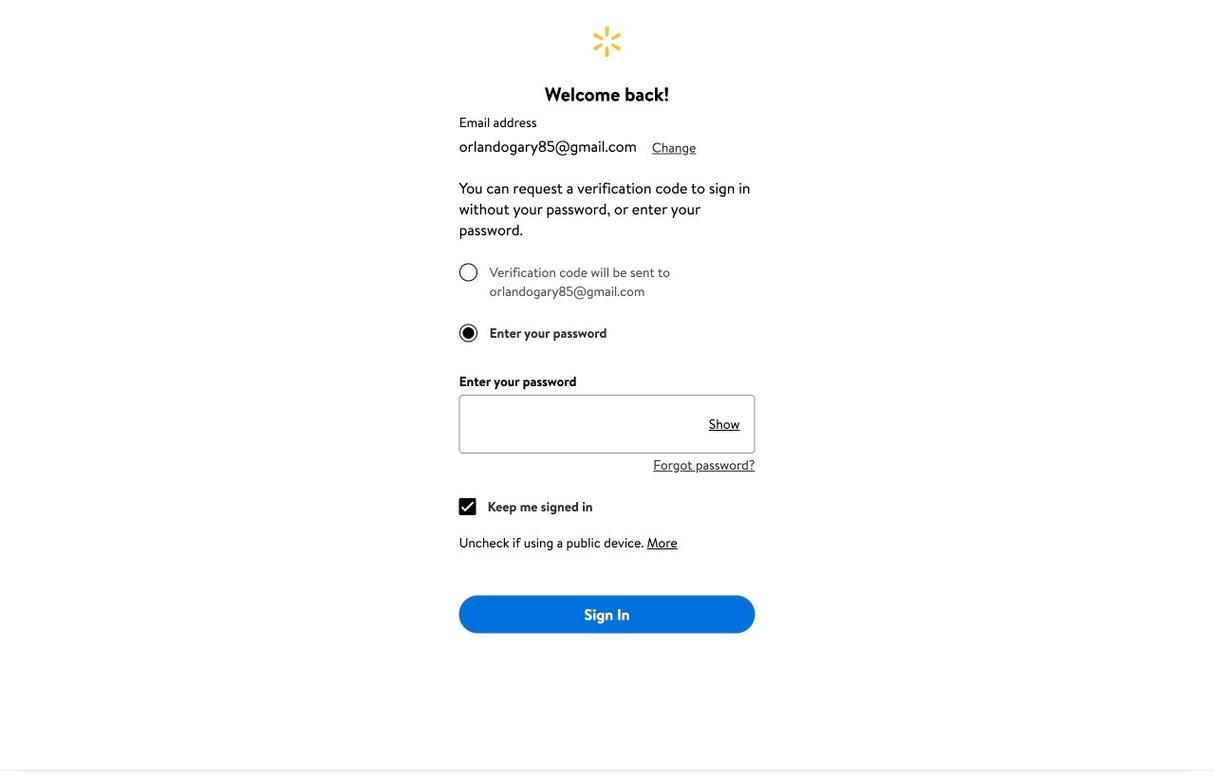 Task type: vqa. For each thing, say whether or not it's contained in the screenshot.
the Extendable- within safety string lights- warm white 200 led lights, powered by electronic. widely use to hanging christmas tree and toys. 29v low voltage plug with ul certified for safety use. length between lights : 3.9 inches/ 10cm. total length: 83ft. extendable- 66 ft length (first light to last light)led string lights with male and female safe plug, could be extended to a maximum of five light chains(maximum 1000 led). total length: 83ft. 8 functions - 8 functions to fit different occasions, moods, feelings, holidays, festivals, anniversaries, etc. (combination, in waves, sequential, slow glow, chasing/flash, slow fade, twinkle/flash, steady on). adjust the lighting modes by pressing the round button on the adapter. widely use: perfect for indoor and outdoor ,christmas, party, valentine's day, wedding, home, window, bathroom, festival, holiday, shows, restaurant, hotel, commercial building, shopping center etc
no



Task type: describe. For each thing, give the bounding box(es) containing it.
Enter your password password field
[[459, 395, 694, 454]]



Task type: locate. For each thing, give the bounding box(es) containing it.
None checkbox
[[459, 499, 476, 516]]

walmart logo with link to homepage. image
[[594, 27, 621, 57]]

None radio
[[459, 324, 478, 343]]

None radio
[[459, 263, 478, 282]]

password element
[[459, 372, 577, 391]]



